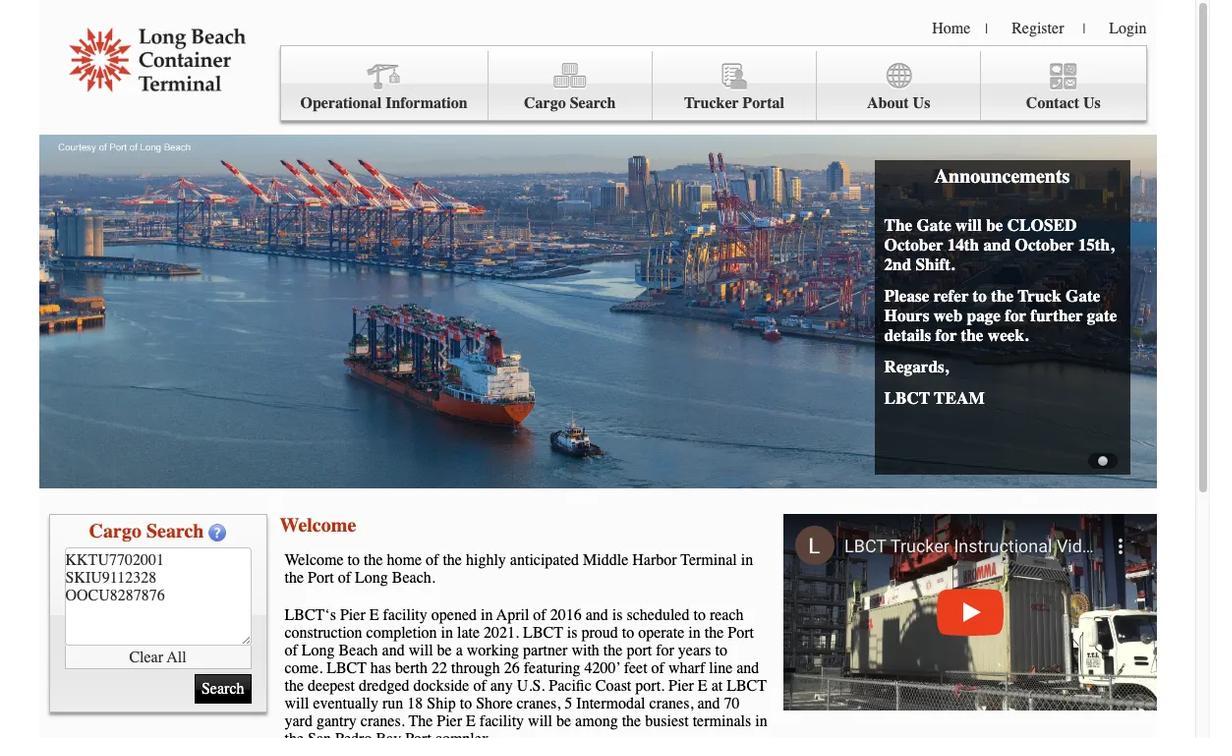 Task type: describe. For each thing, give the bounding box(es) containing it.
ship
[[427, 695, 456, 713]]

team
[[934, 388, 985, 408]]

late
[[457, 624, 480, 642]]

2 horizontal spatial e
[[698, 677, 707, 695]]

cranes.
[[361, 713, 405, 730]]

contact
[[1026, 94, 1079, 112]]

to left 'reach'
[[693, 607, 706, 624]]

lbct's
[[285, 607, 336, 624]]

0 vertical spatial cargo search
[[524, 94, 616, 112]]

come.
[[285, 660, 323, 677]]

2 | from the left
[[1083, 21, 1086, 37]]

please
[[884, 286, 929, 306]]

pedro
[[335, 730, 372, 738]]

dockside
[[413, 677, 469, 695]]

operational
[[300, 94, 382, 112]]

eventually
[[313, 695, 379, 713]]

please refer to the truck gate hours web page for further gate details for the week.
[[884, 286, 1117, 345]]

line
[[709, 660, 733, 677]]

a
[[456, 642, 463, 660]]

1 cranes, from the left
[[517, 695, 561, 713]]

of left 2016
[[533, 607, 546, 624]]

of left any
[[473, 677, 486, 695]]

trucker portal
[[684, 94, 784, 112]]

working
[[467, 642, 519, 660]]

week.
[[988, 325, 1029, 345]]

will left a
[[409, 642, 433, 660]]

completion
[[366, 624, 437, 642]]

lbct left has
[[327, 660, 367, 677]]

the left week. in the top of the page
[[961, 325, 984, 345]]

the gate will be closed october 14th and october 15th, 2nd shift.
[[884, 215, 1114, 274]]

terminals
[[693, 713, 751, 730]]

home
[[387, 552, 422, 569]]

feet
[[624, 660, 647, 677]]

long inside lbct's pier e facility opened in april of 2016 and is scheduled to reach construction completion in late 2021.  lbct is proud to operate in the port of long beach and will be a working partner with the port for years to come.  lbct has berth 22 through 26 featuring 4200' feet of wharf line and the deepest dredged dockside of any u.s. pacific coast port. pier e at lbct will eventually run 18 ship to shore cranes, 5 intermodal cranes, and 70 yard gantry cranes. the pier e facility will be among the busiest terminals in the san pedro bay port complex.
[[302, 642, 335, 660]]

deepest
[[308, 677, 355, 695]]

1 | from the left
[[985, 21, 988, 37]]

the inside lbct's pier e facility opened in april of 2016 and is scheduled to reach construction completion in late 2021.  lbct is proud to operate in the port of long beach and will be a working partner with the port for years to come.  lbct has berth 22 through 26 featuring 4200' feet of wharf line and the deepest dredged dockside of any u.s. pacific coast port. pier e at lbct will eventually run 18 ship to shore cranes, 5 intermodal cranes, and 70 yard gantry cranes. the pier e facility will be among the busiest terminals in the san pedro bay port complex.
[[408, 713, 433, 730]]

middle
[[583, 552, 628, 569]]

search inside menu bar
[[570, 94, 616, 112]]

of down lbct's
[[285, 642, 298, 660]]

to right proud at the bottom
[[622, 624, 634, 642]]

menu bar containing operational information
[[280, 45, 1147, 121]]

beach
[[339, 642, 378, 660]]

lbct's pier e facility opened in april of 2016 and is scheduled to reach construction completion in late 2021.  lbct is proud to operate in the port of long beach and will be a working partner with the port for years to come.  lbct has berth 22 through 26 featuring 4200' feet of wharf line and the deepest dredged dockside of any u.s. pacific coast port. pier e at lbct will eventually run 18 ship to shore cranes, 5 intermodal cranes, and 70 yard gantry cranes. the pier e facility will be among the busiest terminals in the san pedro bay port complex.
[[285, 607, 767, 738]]

about us link
[[817, 51, 981, 121]]

2 horizontal spatial for
[[1005, 306, 1026, 325]]

harbor
[[632, 552, 677, 569]]

the left the san
[[285, 730, 304, 738]]

2021.
[[484, 624, 519, 642]]

0 horizontal spatial be
[[437, 642, 452, 660]]

the left port
[[603, 642, 623, 660]]

contact us link
[[981, 51, 1146, 121]]

years
[[678, 642, 711, 660]]

wharf
[[668, 660, 705, 677]]

26
[[504, 660, 520, 677]]

scheduled
[[627, 607, 690, 624]]

clear
[[129, 648, 163, 666]]

1 vertical spatial port
[[728, 624, 754, 642]]

2 cranes, from the left
[[649, 695, 693, 713]]

has
[[370, 660, 391, 677]]

the inside the gate will be closed october 14th and october 15th, 2nd shift.
[[884, 215, 912, 235]]

operate
[[638, 624, 684, 642]]

about us
[[867, 94, 930, 112]]

truck
[[1018, 286, 1061, 306]]

port inside welcome to the home of the highly anticipated middle harbor terminal in the port of long beach.
[[308, 569, 334, 587]]

of right feet
[[651, 660, 664, 677]]

port.
[[635, 677, 665, 695]]

all
[[167, 648, 186, 666]]

with
[[572, 642, 600, 660]]

in inside welcome to the home of the highly anticipated middle harbor terminal in the port of long beach.
[[741, 552, 753, 569]]

login
[[1109, 20, 1147, 37]]

beach.
[[392, 569, 435, 587]]

regards,​
[[884, 357, 949, 377]]

featuring
[[524, 660, 580, 677]]

lbct team
[[884, 388, 985, 408]]

gate
[[1087, 306, 1117, 325]]

at
[[711, 677, 723, 695]]

70
[[724, 695, 740, 713]]

15th,
[[1078, 235, 1114, 255]]

the up line
[[705, 624, 724, 642]]

run
[[382, 695, 403, 713]]

proud
[[581, 624, 618, 642]]

cargo search link
[[488, 51, 653, 121]]

0 horizontal spatial e
[[369, 607, 379, 624]]

berth
[[395, 660, 428, 677]]

Enter container numbers and/ or booking numbers. text field
[[64, 548, 251, 646]]

through
[[451, 660, 500, 677]]

the right among
[[622, 713, 641, 730]]

refer
[[934, 286, 969, 306]]

portal
[[743, 94, 784, 112]]

the up lbct's
[[285, 569, 304, 587]]

trucker portal link
[[653, 51, 817, 121]]

san
[[308, 730, 331, 738]]

about
[[867, 94, 909, 112]]

partner
[[523, 642, 568, 660]]

will down the come.
[[285, 695, 309, 713]]

0 horizontal spatial search
[[146, 520, 204, 543]]

highly
[[466, 552, 506, 569]]

and left 70
[[697, 695, 720, 713]]

us for about us
[[913, 94, 930, 112]]

1 horizontal spatial is
[[612, 607, 623, 624]]

pacific
[[549, 677, 592, 695]]

1 horizontal spatial e
[[466, 713, 476, 730]]

and right 2016
[[586, 607, 608, 624]]

0 vertical spatial pier
[[340, 607, 365, 624]]

information
[[386, 94, 468, 112]]



Task type: locate. For each thing, give the bounding box(es) containing it.
cranes, down wharf
[[649, 695, 693, 713]]

cranes, left 5
[[517, 695, 561, 713]]

clear all button
[[64, 646, 251, 669]]

1 vertical spatial gate
[[1066, 286, 1100, 306]]

to right refer
[[973, 286, 987, 306]]

pier right the port.
[[669, 677, 694, 695]]

in right 70
[[755, 713, 767, 730]]

be left among
[[556, 713, 571, 730]]

busiest
[[645, 713, 689, 730]]

clear all
[[129, 648, 186, 666]]

18
[[407, 695, 423, 713]]

page
[[967, 306, 1001, 325]]

0 horizontal spatial the
[[408, 713, 433, 730]]

1 horizontal spatial port
[[405, 730, 431, 738]]

is
[[612, 607, 623, 624], [567, 624, 577, 642]]

welcome for welcome to the home of the highly anticipated middle harbor terminal in the port of long beach.
[[285, 552, 344, 569]]

facility down any
[[480, 713, 524, 730]]

facility down 'beach.'
[[383, 607, 427, 624]]

2 horizontal spatial be
[[986, 215, 1003, 235]]

0 horizontal spatial long
[[302, 642, 335, 660]]

2 october from the left
[[1015, 235, 1074, 255]]

the left home
[[364, 552, 383, 569]]

operational information link
[[281, 51, 488, 121]]

0 vertical spatial port
[[308, 569, 334, 587]]

gate
[[917, 215, 951, 235], [1066, 286, 1100, 306]]

and right beach
[[382, 642, 405, 660]]

register
[[1012, 20, 1064, 37]]

0 vertical spatial gate
[[917, 215, 951, 235]]

gantry
[[316, 713, 357, 730]]

in right the operate
[[688, 624, 701, 642]]

1 vertical spatial the
[[408, 713, 433, 730]]

pier down dockside
[[437, 713, 462, 730]]

0 horizontal spatial cargo
[[89, 520, 141, 543]]

for inside lbct's pier e facility opened in april of 2016 and is scheduled to reach construction completion in late 2021.  lbct is proud to operate in the port of long beach and will be a working partner with the port for years to come.  lbct has berth 22 through 26 featuring 4200' feet of wharf line and the deepest dredged dockside of any u.s. pacific coast port. pier e at lbct will eventually run 18 ship to shore cranes, 5 intermodal cranes, and 70 yard gantry cranes. the pier e facility will be among the busiest terminals in the san pedro bay port complex.
[[656, 642, 674, 660]]

in
[[741, 552, 753, 569], [481, 607, 493, 624], [441, 624, 453, 642], [688, 624, 701, 642], [755, 713, 767, 730]]

0 horizontal spatial us
[[913, 94, 930, 112]]

None submit
[[195, 674, 251, 704]]

e
[[369, 607, 379, 624], [698, 677, 707, 695], [466, 713, 476, 730]]

anticipated
[[510, 552, 579, 569]]

home link
[[932, 20, 971, 37]]

long down lbct's
[[302, 642, 335, 660]]

operational information
[[300, 94, 468, 112]]

register link
[[1012, 20, 1064, 37]]

0 horizontal spatial for
[[656, 642, 674, 660]]

1 us from the left
[[913, 94, 930, 112]]

to inside welcome to the home of the highly anticipated middle harbor terminal in the port of long beach.
[[348, 552, 360, 569]]

port
[[627, 642, 652, 660]]

2 vertical spatial be
[[556, 713, 571, 730]]

1 vertical spatial e
[[698, 677, 707, 695]]

trucker
[[684, 94, 739, 112]]

shore
[[476, 695, 513, 713]]

for right port
[[656, 642, 674, 660]]

october up the please
[[884, 235, 943, 255]]

the left truck
[[991, 286, 1014, 306]]

construction
[[285, 624, 362, 642]]

1 horizontal spatial the
[[884, 215, 912, 235]]

0 vertical spatial search
[[570, 94, 616, 112]]

announcements
[[935, 165, 1070, 188]]

will
[[956, 215, 982, 235], [409, 642, 433, 660], [285, 695, 309, 713], [528, 713, 553, 730]]

0 vertical spatial be
[[986, 215, 1003, 235]]

port up lbct's
[[308, 569, 334, 587]]

2 vertical spatial pier
[[437, 713, 462, 730]]

1 october from the left
[[884, 235, 943, 255]]

coast
[[596, 677, 631, 695]]

will left 5
[[528, 713, 553, 730]]

of right home
[[426, 552, 439, 569]]

1 vertical spatial facility
[[480, 713, 524, 730]]

2 horizontal spatial pier
[[669, 677, 694, 695]]

2 horizontal spatial port
[[728, 624, 754, 642]]

1 vertical spatial welcome
[[285, 552, 344, 569]]

1 vertical spatial cargo search
[[89, 520, 204, 543]]

4200'
[[584, 660, 621, 677]]

0 vertical spatial cargo
[[524, 94, 566, 112]]

is left proud at the bottom
[[567, 624, 577, 642]]

gate inside please refer to the truck gate hours web page for further gate details for the week.
[[1066, 286, 1100, 306]]

terminal
[[681, 552, 737, 569]]

e left "at"
[[698, 677, 707, 695]]

0 vertical spatial the
[[884, 215, 912, 235]]

0 horizontal spatial port
[[308, 569, 334, 587]]

any
[[490, 677, 513, 695]]

to inside please refer to the truck gate hours web page for further gate details for the week.
[[973, 286, 987, 306]]

pier up beach
[[340, 607, 365, 624]]

welcome for welcome
[[280, 514, 356, 537]]

the
[[884, 215, 912, 235], [408, 713, 433, 730]]

2 vertical spatial port
[[405, 730, 431, 738]]

web
[[934, 306, 963, 325]]

among
[[575, 713, 618, 730]]

lbct down regards,​
[[884, 388, 930, 408]]

1 horizontal spatial cargo search
[[524, 94, 616, 112]]

in left late at the bottom left of the page
[[441, 624, 453, 642]]

0 horizontal spatial is
[[567, 624, 577, 642]]

gate up shift.
[[917, 215, 951, 235]]

april
[[496, 607, 529, 624]]

long inside welcome to the home of the highly anticipated middle harbor terminal in the port of long beach.
[[355, 569, 388, 587]]

5
[[565, 695, 572, 713]]

2 vertical spatial e
[[466, 713, 476, 730]]

further
[[1031, 306, 1083, 325]]

to
[[973, 286, 987, 306], [348, 552, 360, 569], [693, 607, 706, 624], [622, 624, 634, 642], [715, 642, 728, 660], [460, 695, 472, 713]]

dredged
[[359, 677, 410, 695]]

|
[[985, 21, 988, 37], [1083, 21, 1086, 37]]

in right late at the bottom left of the page
[[481, 607, 493, 624]]

port up line
[[728, 624, 754, 642]]

us right contact
[[1083, 94, 1101, 112]]

long left 'beach.'
[[355, 569, 388, 587]]

1 horizontal spatial for
[[935, 325, 957, 345]]

lbct up the featuring
[[523, 624, 563, 642]]

e up beach
[[369, 607, 379, 624]]

0 horizontal spatial cargo search
[[89, 520, 204, 543]]

will down announcements
[[956, 215, 982, 235]]

0 horizontal spatial october
[[884, 235, 943, 255]]

14th and
[[947, 235, 1011, 255]]

1 horizontal spatial pier
[[437, 713, 462, 730]]

u.s.
[[517, 677, 545, 695]]

welcome to the home of the highly anticipated middle harbor terminal in the port of long beach.
[[285, 552, 753, 587]]

welcome inside welcome to the home of the highly anticipated middle harbor terminal in the port of long beach.
[[285, 552, 344, 569]]

october up truck
[[1015, 235, 1074, 255]]

be left a
[[437, 642, 452, 660]]

2 us from the left
[[1083, 94, 1101, 112]]

closed
[[1007, 215, 1077, 235]]

1 vertical spatial be
[[437, 642, 452, 660]]

be left closed
[[986, 215, 1003, 235]]

1 horizontal spatial cranes,
[[649, 695, 693, 713]]

1 horizontal spatial us
[[1083, 94, 1101, 112]]

1 horizontal spatial gate
[[1066, 286, 1100, 306]]

the up yard
[[285, 677, 304, 695]]

details
[[884, 325, 931, 345]]

to right ship
[[460, 695, 472, 713]]

search
[[570, 94, 616, 112], [146, 520, 204, 543]]

1 horizontal spatial be
[[556, 713, 571, 730]]

bay
[[376, 730, 401, 738]]

hours
[[884, 306, 929, 325]]

menu bar
[[280, 45, 1147, 121]]

complex.
[[435, 730, 493, 738]]

of
[[426, 552, 439, 569], [338, 569, 351, 587], [533, 607, 546, 624], [285, 642, 298, 660], [651, 660, 664, 677], [473, 677, 486, 695]]

1 horizontal spatial long
[[355, 569, 388, 587]]

0 vertical spatial facility
[[383, 607, 427, 624]]

to right years
[[715, 642, 728, 660]]

0 vertical spatial e
[[369, 607, 379, 624]]

contact us
[[1026, 94, 1101, 112]]

in right terminal
[[741, 552, 753, 569]]

will inside the gate will be closed october 14th and october 15th, 2nd shift.
[[956, 215, 982, 235]]

0 horizontal spatial cranes,
[[517, 695, 561, 713]]

facility
[[383, 607, 427, 624], [480, 713, 524, 730]]

be inside the gate will be closed october 14th and october 15th, 2nd shift.
[[986, 215, 1003, 235]]

cranes,
[[517, 695, 561, 713], [649, 695, 693, 713]]

cargo
[[524, 94, 566, 112], [89, 520, 141, 543]]

be
[[986, 215, 1003, 235], [437, 642, 452, 660], [556, 713, 571, 730]]

1 horizontal spatial |
[[1083, 21, 1086, 37]]

us inside 'link'
[[1083, 94, 1101, 112]]

1 vertical spatial cargo
[[89, 520, 141, 543]]

e left the shore
[[466, 713, 476, 730]]

reach
[[710, 607, 744, 624]]

long
[[355, 569, 388, 587], [302, 642, 335, 660]]

is left scheduled
[[612, 607, 623, 624]]

the up 2nd
[[884, 215, 912, 235]]

for right details
[[935, 325, 957, 345]]

cargo inside menu bar
[[524, 94, 566, 112]]

and right line
[[737, 660, 759, 677]]

for right page
[[1005, 306, 1026, 325]]

shift.
[[916, 255, 955, 274]]

1 horizontal spatial facility
[[480, 713, 524, 730]]

us right about
[[913, 94, 930, 112]]

2016
[[550, 607, 582, 624]]

0 horizontal spatial |
[[985, 21, 988, 37]]

1 vertical spatial search
[[146, 520, 204, 543]]

the right run
[[408, 713, 433, 730]]

0 vertical spatial long
[[355, 569, 388, 587]]

us
[[913, 94, 930, 112], [1083, 94, 1101, 112]]

1 horizontal spatial october
[[1015, 235, 1074, 255]]

intermodal
[[576, 695, 645, 713]]

the
[[991, 286, 1014, 306], [961, 325, 984, 345], [364, 552, 383, 569], [443, 552, 462, 569], [285, 569, 304, 587], [705, 624, 724, 642], [603, 642, 623, 660], [285, 677, 304, 695], [622, 713, 641, 730], [285, 730, 304, 738]]

| left login
[[1083, 21, 1086, 37]]

gate inside the gate will be closed october 14th and october 15th, 2nd shift.
[[917, 215, 951, 235]]

0 horizontal spatial pier
[[340, 607, 365, 624]]

port right bay on the bottom
[[405, 730, 431, 738]]

to left home
[[348, 552, 360, 569]]

login link
[[1109, 20, 1147, 37]]

for
[[1005, 306, 1026, 325], [935, 325, 957, 345], [656, 642, 674, 660]]

2nd
[[884, 255, 912, 274]]

1 horizontal spatial search
[[570, 94, 616, 112]]

0 horizontal spatial gate
[[917, 215, 951, 235]]

october
[[884, 235, 943, 255], [1015, 235, 1074, 255]]

1 vertical spatial long
[[302, 642, 335, 660]]

| right home
[[985, 21, 988, 37]]

1 horizontal spatial cargo
[[524, 94, 566, 112]]

us for contact us
[[1083, 94, 1101, 112]]

the left highly
[[443, 552, 462, 569]]

0 vertical spatial welcome
[[280, 514, 356, 537]]

1 vertical spatial pier
[[669, 677, 694, 695]]

0 horizontal spatial facility
[[383, 607, 427, 624]]

lbct right "at"
[[727, 677, 767, 695]]

of up construction
[[338, 569, 351, 587]]

gate right truck
[[1066, 286, 1100, 306]]

22
[[432, 660, 447, 677]]



Task type: vqa. For each thing, say whether or not it's contained in the screenshot.
Enter container numbers and/ or booking numbers. text field
no



